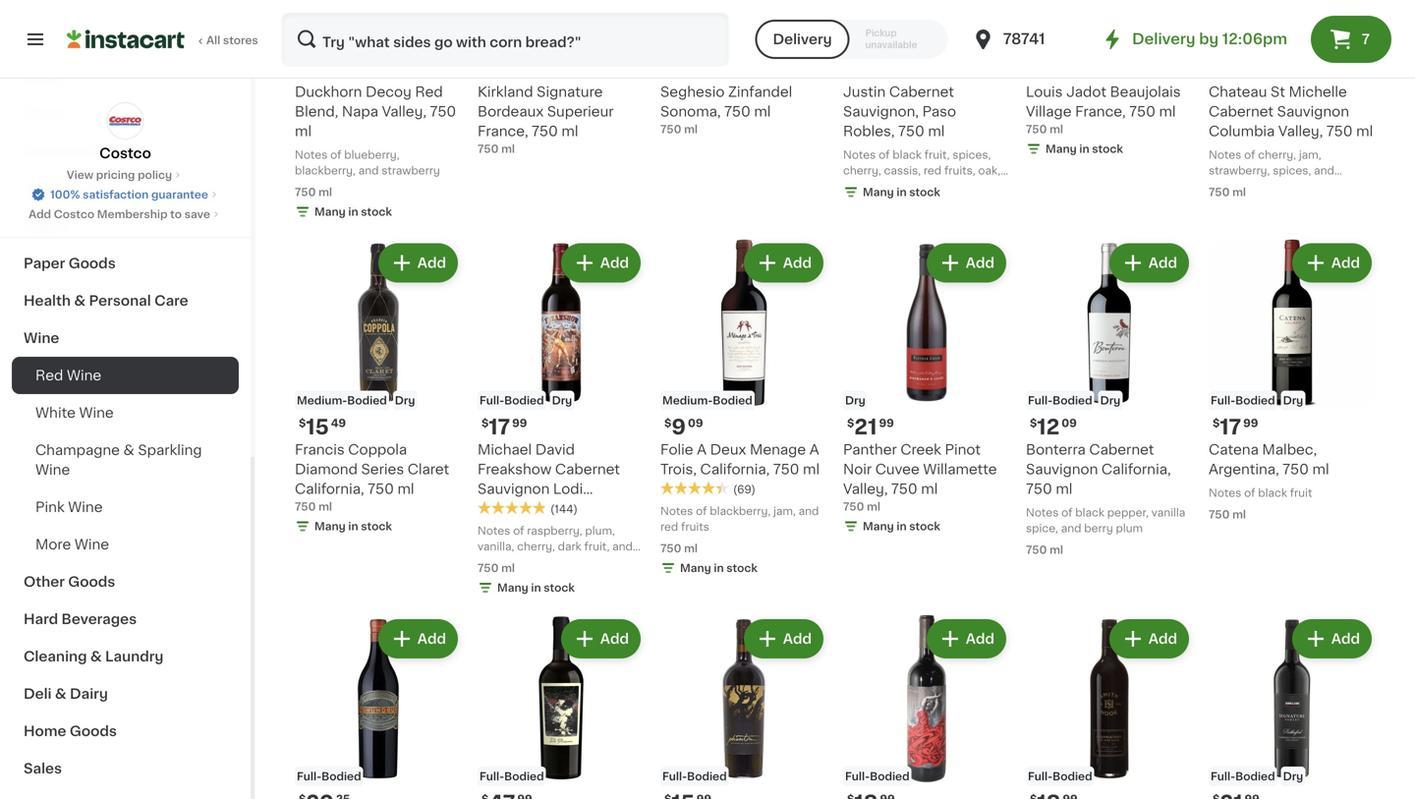 Task type: locate. For each thing, give the bounding box(es) containing it.
& for health
[[74, 294, 86, 308]]

wine right white
[[79, 406, 114, 420]]

2 vertical spatial sauvignon
[[478, 482, 550, 496]]

1 vertical spatial medium-bodied dry
[[297, 395, 415, 406]]

catena
[[1209, 443, 1259, 457]]

1 $ 17 99 from the left
[[482, 417, 527, 437]]

and inside notes of blueberry, blackberry, and strawberry
[[358, 165, 379, 176]]

$ 21 99
[[847, 417, 894, 437]]

99 right 19
[[332, 60, 347, 71]]

& for beer
[[60, 182, 72, 196]]

$ up catena
[[1213, 418, 1220, 429]]

jam, inside notes of cherry, jam, strawberry, spices, and medium oak impact 750 ml
[[1299, 149, 1322, 160]]

delivery for delivery by 12:06pm
[[1132, 32, 1196, 46]]

decoy
[[366, 85, 412, 99]]

ml down fruits
[[684, 543, 698, 554]]

valley, down noir on the bottom right of page
[[843, 482, 888, 496]]

deli & dairy link
[[12, 675, 239, 713]]

medium-bodied up "11"
[[1028, 37, 1118, 48]]

1 horizontal spatial medium-bodied dry
[[1211, 37, 1329, 48]]

sauvignon down bonterra
[[1026, 462, 1098, 476]]

1 horizontal spatial red
[[415, 85, 443, 99]]

cherry, inside notes of cherry, jam, strawberry, spices, and medium oak impact 750 ml
[[1258, 149, 1296, 160]]

full-bodied for third full-bodied "button" from right
[[662, 771, 727, 782]]

and up 'impact'
[[1314, 165, 1335, 176]]

add button
[[380, 245, 456, 281], [563, 245, 639, 281], [746, 245, 822, 281], [929, 245, 1005, 281], [1111, 245, 1187, 281], [1294, 245, 1370, 281], [380, 621, 456, 657], [563, 621, 639, 657], [746, 621, 822, 657], [929, 621, 1005, 657], [1111, 621, 1187, 657], [1294, 621, 1370, 657]]

fruit, inside notes of black fruit, spices, cherry, cassis, red fruits, oak, cocoa, tobacco, licorice, and camphor
[[925, 149, 950, 160]]

2 $ 17 99 from the left
[[1213, 417, 1259, 437]]

california, inside francis coppola diamond series claret california, 750 ml 750 ml
[[295, 482, 364, 496]]

1 horizontal spatial sauvignon
[[1026, 462, 1098, 476]]

notes for notes of black fruit, spices, cherry, cassis, red fruits, oak, cocoa, tobacco, licorice, and camphor
[[843, 149, 876, 160]]

of inside notes of raspberry, plum, vanilla, cherry, dark fruit, and oak 750 ml
[[513, 525, 524, 536]]

full-bodied dry for bonterra cabernet sauvignon california, 750 ml
[[1028, 395, 1121, 406]]

0 vertical spatial 9
[[489, 59, 503, 80]]

and inside notes of black pepper, vanilla spice, and berry plum
[[1061, 523, 1082, 534]]

jam,
[[1299, 149, 1322, 160], [774, 506, 796, 517]]

stock
[[1092, 144, 1123, 154], [909, 187, 941, 198], [361, 206, 392, 217], [361, 521, 392, 532], [909, 521, 941, 532], [727, 563, 758, 574], [544, 582, 575, 593]]

1 vertical spatial red
[[35, 369, 63, 382]]

red inside notes of black fruit, spices, cherry, cassis, red fruits, oak, cocoa, tobacco, licorice, and camphor
[[924, 165, 942, 176]]

0 vertical spatial cherry,
[[1258, 149, 1296, 160]]

$ inside $ 15 49
[[299, 418, 306, 429]]

full-bodied for 2nd full-bodied "button" from the right
[[845, 771, 910, 782]]

full- inside 'product' group
[[1028, 395, 1053, 406]]

blackberry, inside notes of blackberry, jam, and red fruits
[[710, 506, 771, 517]]

2 horizontal spatial sauvignon
[[1277, 105, 1350, 118]]

willamette
[[923, 462, 997, 476]]

delivery inside button
[[773, 32, 832, 46]]

california, inside bonterra cabernet sauvignon california, 750 ml
[[1102, 462, 1171, 476]]

sauvignon down freakshow on the bottom of the page
[[478, 482, 550, 496]]

oak
[[1256, 181, 1275, 192], [478, 557, 497, 568]]

notes inside notes of raspberry, plum, vanilla, cherry, dark fruit, and oak 750 ml
[[478, 525, 510, 536]]

and down the 'plum,'
[[612, 541, 633, 552]]

medium-bodied dry up $ 15 49
[[297, 395, 415, 406]]

medium-bodied for kirkland signature bordeaux superieur france, 750 ml
[[480, 37, 570, 48]]

france, down jadot
[[1075, 105, 1126, 118]]

ml down the paso
[[928, 124, 945, 138]]

wine
[[24, 331, 59, 345], [67, 369, 101, 382], [79, 406, 114, 420], [35, 463, 70, 477], [68, 500, 103, 514], [75, 538, 109, 551]]

0 horizontal spatial 49
[[331, 418, 346, 429]]

cleaning & laundry
[[24, 650, 164, 663]]

menage
[[750, 443, 806, 457]]

0 vertical spatial red
[[924, 165, 942, 176]]

1 horizontal spatial black
[[1076, 507, 1105, 518]]

2 horizontal spatial medium-bodied
[[1028, 37, 1118, 48]]

semi-
[[735, 37, 768, 48]]

many in stock down cassis,
[[863, 187, 941, 198]]

panther creek pinot noir cuvee willamette valley, 750 ml 750 ml
[[843, 443, 997, 512]]

12 up chateau
[[1220, 59, 1243, 80]]

1 horizontal spatial cherry,
[[843, 165, 881, 176]]

health & personal care
[[24, 294, 188, 308]]

0 horizontal spatial 12
[[1037, 417, 1060, 437]]

0 vertical spatial valley,
[[382, 105, 427, 118]]

0 horizontal spatial valley,
[[382, 105, 427, 118]]

pink wine link
[[12, 489, 239, 526]]

goods up beverages
[[68, 575, 115, 589]]

1 horizontal spatial $ 9 09
[[664, 417, 703, 437]]

2 vertical spatial valley,
[[843, 482, 888, 496]]

notes
[[295, 149, 328, 160], [843, 149, 876, 160], [1209, 149, 1242, 160], [1209, 488, 1242, 498], [661, 506, 693, 517], [1026, 507, 1059, 518], [478, 525, 510, 536]]

cherry, up cocoa,
[[843, 165, 881, 176]]

notes inside notes of black pepper, vanilla spice, and berry plum
[[1026, 507, 1059, 518]]

$ 17 99 up michael at the left
[[482, 417, 527, 437]]

all
[[206, 35, 220, 46]]

$ up duckhorn
[[299, 60, 306, 71]]

cabernet up "columbia"
[[1209, 105, 1274, 118]]

09 for bonterra cabernet sauvignon california, 750 ml
[[1062, 418, 1077, 429]]

1 vertical spatial cherry,
[[843, 165, 881, 176]]

ml inside michael david freakshow cabernet sauvignon lodi california, 750 ml
[[580, 502, 597, 516]]

1 horizontal spatial valley,
[[843, 482, 888, 496]]

all stores link
[[67, 12, 259, 67]]

and left berry
[[1061, 523, 1082, 534]]

add costco membership to save
[[29, 209, 210, 220]]

2 vertical spatial cherry,
[[517, 541, 555, 552]]

medium-bodied
[[480, 37, 570, 48], [1028, 37, 1118, 48], [662, 395, 753, 406]]

delivery button
[[755, 20, 850, 59]]

cabernet inside bonterra cabernet sauvignon california, 750 ml
[[1089, 443, 1154, 457]]

0 horizontal spatial sauvignon
[[478, 482, 550, 496]]

17 up michael at the left
[[489, 417, 510, 437]]

1 horizontal spatial delivery
[[1132, 32, 1196, 46]]

jam, inside notes of blackberry, jam, and red fruits
[[774, 506, 796, 517]]

$ 19 99
[[299, 59, 347, 80]]

Search field
[[283, 14, 728, 65]]

0 vertical spatial medium-bodied dry
[[1211, 37, 1329, 48]]

0 vertical spatial 12
[[1220, 59, 1243, 80]]

2 horizontal spatial valley,
[[1279, 124, 1323, 138]]

oak down strawberry,
[[1256, 181, 1275, 192]]

wine link
[[12, 319, 239, 357]]

duckhorn decoy red blend, napa valley, 750 ml
[[295, 85, 456, 138]]

& for cleaning
[[90, 650, 102, 663]]

9 for folie a deux menage a trois, california, 750 ml
[[672, 417, 686, 437]]

1 vertical spatial jam,
[[774, 506, 796, 517]]

in down notes of raspberry, plum, vanilla, cherry, dark fruit, and oak 750 ml
[[531, 582, 541, 593]]

ml down malbec,
[[1313, 462, 1329, 476]]

0 horizontal spatial 9
[[489, 59, 503, 80]]

49 for 15
[[331, 418, 346, 429]]

$ for seghesio zinfandel sonoma, 750 ml
[[664, 60, 672, 71]]

$ inside $ 12 09
[[1030, 418, 1037, 429]]

1 horizontal spatial $ 17 99
[[1213, 417, 1259, 437]]

paso
[[923, 105, 956, 118]]

kirkland
[[478, 85, 533, 99]]

many down notes of blueberry, blackberry, and strawberry
[[315, 206, 346, 217]]

0 horizontal spatial black
[[893, 149, 922, 160]]

15
[[306, 417, 329, 437]]

ml down beaujolais
[[1159, 105, 1176, 118]]

1 horizontal spatial jam,
[[1299, 149, 1322, 160]]

wine inside the "red wine" link
[[67, 369, 101, 382]]

& right health
[[74, 294, 86, 308]]

100% satisfaction guarantee
[[50, 189, 208, 200]]

floral
[[24, 107, 63, 121]]

strawberry
[[382, 165, 440, 176]]

notes up the vanilla, at the bottom of page
[[478, 525, 510, 536]]

beverages
[[61, 612, 137, 626]]

0 horizontal spatial $ 9 09
[[482, 59, 520, 80]]

0 horizontal spatial spices,
[[953, 149, 991, 160]]

$ up michael at the left
[[482, 418, 489, 429]]

cherry, inside notes of raspberry, plum, vanilla, cherry, dark fruit, and oak 750 ml
[[517, 541, 555, 552]]

notes of raspberry, plum, vanilla, cherry, dark fruit, and oak 750 ml
[[478, 525, 633, 574]]

1 vertical spatial goods
[[68, 575, 115, 589]]

750 inside catena malbec, argentina, 750 ml
[[1283, 462, 1309, 476]]

$ inside $ 21 99
[[847, 418, 854, 429]]

oak inside notes of cherry, jam, strawberry, spices, and medium oak impact 750 ml
[[1256, 181, 1275, 192]]

ml down zinfandel
[[754, 105, 771, 118]]

12 up bonterra
[[1037, 417, 1060, 437]]

cabernet inside michael david freakshow cabernet sauvignon lodi california, 750 ml
[[555, 462, 620, 476]]

pricing
[[96, 170, 135, 180]]

valley, inside the panther creek pinot noir cuvee willamette valley, 750 ml 750 ml
[[843, 482, 888, 496]]

ml down noir on the bottom right of page
[[867, 501, 881, 512]]

1 vertical spatial spices,
[[1273, 165, 1312, 176]]

david
[[535, 443, 575, 457]]

0 vertical spatial black
[[893, 149, 922, 160]]

1 horizontal spatial blackberry,
[[710, 506, 771, 517]]

camphor
[[843, 197, 892, 207]]

plum,
[[585, 525, 615, 536]]

many in stock
[[1046, 144, 1123, 154], [863, 187, 941, 198], [315, 206, 392, 217], [315, 521, 392, 532], [863, 521, 941, 532], [680, 563, 758, 574], [497, 582, 575, 593]]

1 horizontal spatial 49
[[702, 60, 717, 71]]

09 for kirkland signature bordeaux superieur france, 750 ml
[[505, 60, 520, 71]]

wine inside white wine link
[[79, 406, 114, 420]]

0 horizontal spatial fruit,
[[584, 541, 610, 552]]

0 vertical spatial fruit,
[[925, 149, 950, 160]]

0 vertical spatial costco
[[99, 146, 151, 160]]

$ 20 49
[[664, 59, 717, 80]]

9 up kirkland at left top
[[489, 59, 503, 80]]

1 horizontal spatial 12
[[1220, 59, 1243, 80]]

& right deli
[[55, 687, 66, 701]]

ml down 'blend,'
[[295, 124, 312, 138]]

1 vertical spatial 9
[[672, 417, 686, 437]]

notes for notes of blueberry, blackberry, and strawberry
[[295, 149, 328, 160]]

3 full-bodied button from the left
[[661, 615, 828, 799]]

1 horizontal spatial 17
[[1220, 417, 1242, 437]]

ml down the vanilla, at the bottom of page
[[501, 563, 515, 574]]

1 vertical spatial blackberry,
[[710, 506, 771, 517]]

0 horizontal spatial blackberry,
[[295, 165, 356, 176]]

black inside notes of black pepper, vanilla spice, and berry plum
[[1076, 507, 1105, 518]]

michelle
[[1289, 85, 1347, 99]]

notes down argentina,
[[1209, 488, 1242, 498]]

$ for francis coppola diamond series claret california, 750 ml
[[299, 418, 306, 429]]

deli & dairy
[[24, 687, 108, 701]]

0 horizontal spatial 17
[[489, 417, 510, 437]]

1 vertical spatial sauvignon
[[1026, 462, 1098, 476]]

black up cassis,
[[893, 149, 922, 160]]

ml down menage
[[803, 462, 820, 476]]

$ up 'seghesio'
[[664, 60, 672, 71]]

49 right 20
[[702, 60, 717, 71]]

0 horizontal spatial medium-bodied
[[480, 37, 570, 48]]

fruits,
[[945, 165, 976, 176]]

freakshow
[[478, 462, 552, 476]]

0 vertical spatial red
[[415, 85, 443, 99]]

notes inside notes of cherry, jam, strawberry, spices, and medium oak impact 750 ml
[[1209, 149, 1242, 160]]

notes inside notes of black fruit, spices, cherry, cassis, red fruits, oak, cocoa, tobacco, licorice, and camphor
[[843, 149, 876, 160]]

1 vertical spatial valley,
[[1279, 124, 1323, 138]]

notes for notes of cherry, jam, strawberry, spices, and medium oak impact 750 ml
[[1209, 149, 1242, 160]]

white
[[35, 406, 76, 420]]

notes for notes of blackberry, jam, and red fruits
[[661, 506, 693, 517]]

medium-bodied up deux
[[662, 395, 753, 406]]

0 vertical spatial $ 9 09
[[482, 59, 520, 80]]

of inside notes of black fruit, spices, cherry, cassis, red fruits, oak, cocoa, tobacco, licorice, and camphor
[[879, 149, 890, 160]]

product group containing 9
[[661, 239, 828, 580]]

medium-bodied inside 'product' group
[[662, 395, 753, 406]]

california, down deux
[[700, 462, 770, 476]]

in down 11 louis jadot beaujolais village france, 750 ml 750 ml
[[1080, 144, 1090, 154]]

notes inside notes of blueberry, blackberry, and strawberry
[[295, 149, 328, 160]]

france, down "bordeaux"
[[478, 124, 528, 138]]

sauvignon down michelle at right top
[[1277, 105, 1350, 118]]

0 horizontal spatial delivery
[[773, 32, 832, 46]]

cabernet inside 27 justin cabernet sauvignon, paso robles, 750 ml
[[889, 85, 954, 99]]

of inside notes of blackberry, jam, and red fruits
[[696, 506, 707, 517]]

& down white wine link
[[123, 443, 134, 457]]

bodied
[[321, 37, 361, 48], [530, 37, 570, 48], [687, 37, 727, 48], [870, 37, 910, 48], [1079, 37, 1118, 48], [1261, 37, 1301, 48], [347, 395, 387, 406], [504, 395, 544, 406], [713, 395, 753, 406], [1053, 395, 1093, 406], [1236, 395, 1275, 406], [321, 771, 361, 782], [504, 771, 544, 782], [687, 771, 727, 782], [870, 771, 910, 782], [1053, 771, 1093, 782], [1236, 771, 1275, 782]]

black inside notes of black fruit, spices, cherry, cassis, red fruits, oak, cocoa, tobacco, licorice, and camphor
[[893, 149, 922, 160]]

99 up catena
[[1244, 418, 1259, 429]]

1 horizontal spatial 9
[[672, 417, 686, 437]]

medium-bodied up kirkland at left top
[[480, 37, 570, 48]]

of down argentina,
[[1244, 488, 1256, 498]]

09 for folie a deux menage a trois, california, 750 ml
[[688, 418, 703, 429]]

1 vertical spatial fruit,
[[584, 541, 610, 552]]

spice,
[[1026, 523, 1059, 534]]

★★★★★
[[661, 481, 729, 495], [661, 481, 729, 495], [478, 501, 546, 515], [478, 501, 546, 515]]

0 horizontal spatial france,
[[478, 124, 528, 138]]

spices, up 'impact'
[[1273, 165, 1312, 176]]

wine inside 'more wine' link
[[75, 538, 109, 551]]

notes of cherry, jam, strawberry, spices, and medium oak impact 750 ml
[[1209, 149, 1335, 198]]

notes of blueberry, blackberry, and strawberry
[[295, 149, 440, 176]]

oak down the vanilla, at the bottom of page
[[478, 557, 497, 568]]

laundry
[[105, 650, 164, 663]]

medium- up chateau
[[1211, 37, 1261, 48]]

1 horizontal spatial oak
[[1256, 181, 1275, 192]]

1 horizontal spatial red
[[924, 165, 942, 176]]

fruit, down the 'plum,'
[[584, 541, 610, 552]]

medium-bodied dry up st
[[1211, 37, 1329, 48]]

0 vertical spatial spices,
[[953, 149, 991, 160]]

of up cassis,
[[879, 149, 890, 160]]

0 horizontal spatial a
[[697, 443, 707, 457]]

full-bodied dry
[[845, 37, 938, 48], [480, 395, 572, 406], [1028, 395, 1121, 406], [1211, 395, 1304, 406], [1211, 771, 1304, 782]]

12 chateau st michelle cabernet sauvignon columbia valley, 750 ml
[[1209, 59, 1373, 138]]

spices, inside notes of cherry, jam, strawberry, spices, and medium oak impact 750 ml
[[1273, 165, 1312, 176]]

fruits
[[681, 521, 710, 532]]

99 up michael at the left
[[512, 418, 527, 429]]

delivery left by
[[1132, 32, 1196, 46]]

goods for other goods
[[68, 575, 115, 589]]

a right menage
[[810, 443, 819, 457]]

09 inside $ 12 09
[[1062, 418, 1077, 429]]

pinot
[[945, 443, 981, 457]]

black for 17
[[1258, 488, 1288, 498]]

1 vertical spatial $ 9 09
[[664, 417, 703, 437]]

instacart logo image
[[67, 28, 185, 51]]

california,
[[700, 462, 770, 476], [1102, 462, 1171, 476], [295, 482, 364, 496], [478, 502, 547, 516]]

0 horizontal spatial jam,
[[774, 506, 796, 517]]

0 vertical spatial 49
[[702, 60, 717, 71]]

99 for panther creek pinot noir cuvee willamette valley, 750 ml
[[879, 418, 894, 429]]

plum
[[1116, 523, 1143, 534]]

750 inside michael david freakshow cabernet sauvignon lodi california, 750 ml
[[551, 502, 577, 516]]

full-bodied for fourth full-bodied "button" from the right
[[480, 771, 544, 782]]

ml down superieur
[[562, 124, 578, 138]]

49 inside $ 20 49
[[702, 60, 717, 71]]

bonterra cabernet sauvignon california, 750 ml
[[1026, 443, 1171, 496]]

goods inside 'link'
[[69, 257, 116, 270]]

cabernet up pepper,
[[1089, 443, 1154, 457]]

09 up folie
[[688, 418, 703, 429]]

1 horizontal spatial spices,
[[1273, 165, 1312, 176]]

valley, down decoy
[[382, 105, 427, 118]]

home goods link
[[12, 713, 239, 750]]

ml right (144)
[[580, 502, 597, 516]]

michael
[[478, 443, 532, 457]]

blackberry,
[[295, 165, 356, 176], [710, 506, 771, 517]]

blend,
[[295, 105, 338, 118]]

in
[[1080, 144, 1090, 154], [897, 187, 907, 198], [348, 206, 358, 217], [348, 521, 358, 532], [897, 521, 907, 532], [714, 563, 724, 574], [531, 582, 541, 593]]

1 vertical spatial black
[[1258, 488, 1288, 498]]

bordeaux
[[478, 105, 544, 118]]

medium
[[1209, 181, 1253, 192]]

$
[[299, 60, 306, 71], [482, 60, 489, 71], [664, 60, 672, 71], [299, 418, 306, 429], [482, 418, 489, 429], [664, 418, 672, 429], [847, 418, 854, 429], [1030, 418, 1037, 429], [1213, 418, 1220, 429]]

home
[[24, 724, 66, 738]]

of inside notes of cherry, jam, strawberry, spices, and medium oak impact 750 ml
[[1244, 149, 1256, 160]]

and inside notes of black fruit, spices, cherry, cassis, red fruits, oak, cocoa, tobacco, licorice, and camphor
[[979, 181, 999, 192]]

of for notes of raspberry, plum, vanilla, cherry, dark fruit, and oak 750 ml
[[513, 525, 524, 536]]

1 vertical spatial costco
[[54, 209, 94, 220]]

09 up kirkland at left top
[[505, 60, 520, 71]]

0 horizontal spatial $ 17 99
[[482, 417, 527, 437]]

sauvignon inside bonterra cabernet sauvignon california, 750 ml
[[1026, 462, 1098, 476]]

and inside notes of blackberry, jam, and red fruits
[[799, 506, 819, 517]]

2 horizontal spatial black
[[1258, 488, 1288, 498]]

in down notes of blackberry, jam, and red fruits
[[714, 563, 724, 574]]

ml inside notes of raspberry, plum, vanilla, cherry, dark fruit, and oak 750 ml
[[501, 563, 515, 574]]

1 vertical spatial 49
[[331, 418, 346, 429]]

1 a from the left
[[697, 443, 707, 457]]

1 horizontal spatial 09
[[688, 418, 703, 429]]

red up white
[[35, 369, 63, 382]]

notes down robles,
[[843, 149, 876, 160]]

1 vertical spatial oak
[[478, 557, 497, 568]]

1 horizontal spatial a
[[810, 443, 819, 457]]

trois,
[[661, 462, 697, 476]]

None search field
[[281, 12, 730, 67]]

0 horizontal spatial cherry,
[[517, 541, 555, 552]]

product group containing 15
[[295, 239, 462, 538]]

diamond
[[295, 462, 358, 476]]

ml down "bordeaux"
[[501, 144, 515, 154]]

99 inside $ 21 99
[[879, 418, 894, 429]]

1 vertical spatial france,
[[478, 124, 528, 138]]

9 for kirkland signature bordeaux superieur france, 750 ml
[[489, 59, 503, 80]]

cabernet up the paso
[[889, 85, 954, 99]]

$ inside $ 20 49
[[664, 60, 672, 71]]

17 for catena
[[1220, 417, 1242, 437]]

product group
[[295, 239, 462, 538], [478, 239, 645, 600], [661, 239, 828, 580], [843, 239, 1010, 538], [1026, 239, 1193, 558], [1209, 239, 1376, 522], [295, 615, 462, 799], [478, 615, 645, 799], [661, 615, 828, 799], [843, 615, 1010, 799], [1026, 615, 1193, 799], [1209, 615, 1376, 799]]

ml inside folie a deux menage a trois, california, 750 ml
[[803, 462, 820, 476]]

full-bodied semi-sweet
[[662, 37, 803, 48]]

robles,
[[843, 124, 895, 138]]

notes inside notes of blackberry, jam, and red fruits
[[661, 506, 693, 517]]

49 inside $ 15 49
[[331, 418, 346, 429]]

many down diamond
[[315, 521, 346, 532]]

$ 15 49
[[299, 417, 346, 437]]

full-bodied
[[297, 37, 361, 48], [297, 771, 361, 782], [480, 771, 544, 782], [662, 771, 727, 782], [845, 771, 910, 782], [1028, 771, 1093, 782]]

in down francis coppola diamond series claret california, 750 ml 750 ml
[[348, 521, 358, 532]]

red left fruits
[[661, 521, 678, 532]]

1 horizontal spatial fruit,
[[925, 149, 950, 160]]

wine for red wine
[[67, 369, 101, 382]]

$ for duckhorn decoy red blend, napa valley, 750 ml
[[299, 60, 306, 71]]

sales link
[[12, 750, 239, 787]]

cherry, inside notes of black fruit, spices, cherry, cassis, red fruits, oak, cocoa, tobacco, licorice, and camphor
[[843, 165, 881, 176]]

0 vertical spatial goods
[[69, 257, 116, 270]]

0 vertical spatial oak
[[1256, 181, 1275, 192]]

9
[[489, 59, 503, 80], [672, 417, 686, 437]]

1 horizontal spatial france,
[[1075, 105, 1126, 118]]

2 horizontal spatial cherry,
[[1258, 149, 1296, 160]]

1 horizontal spatial medium-bodied
[[662, 395, 753, 406]]

california, down diamond
[[295, 482, 364, 496]]

78741
[[1003, 32, 1045, 46]]

white wine
[[35, 406, 114, 420]]

750 inside bonterra cabernet sauvignon california, 750 ml
[[1026, 482, 1052, 496]]

2 horizontal spatial 09
[[1062, 418, 1077, 429]]

of for notes of black pepper, vanilla spice, and berry plum
[[1062, 507, 1073, 518]]

0 horizontal spatial red
[[35, 369, 63, 382]]

1 17 from the left
[[489, 417, 510, 437]]

wine inside pink wine link
[[68, 500, 103, 514]]

0 vertical spatial blackberry,
[[295, 165, 356, 176]]

of inside notes of black pepper, vanilla spice, and berry plum
[[1062, 507, 1073, 518]]

wine right pink
[[68, 500, 103, 514]]

0 vertical spatial sauvignon
[[1277, 105, 1350, 118]]

(69)
[[733, 484, 756, 495]]

2 vertical spatial goods
[[70, 724, 117, 738]]

0 horizontal spatial red
[[661, 521, 678, 532]]

1 vertical spatial red
[[661, 521, 678, 532]]

21
[[854, 417, 877, 437]]

12 inside 12 chateau st michelle cabernet sauvignon columbia valley, 750 ml
[[1220, 59, 1243, 80]]

2 17 from the left
[[1220, 417, 1242, 437]]

$ for kirkland signature bordeaux superieur france, 750 ml
[[482, 60, 489, 71]]

all stores
[[206, 35, 258, 46]]

750 ml down 'spice,'
[[1026, 545, 1064, 555]]

$ for panther creek pinot noir cuvee willamette valley, 750 ml
[[847, 418, 854, 429]]

$ inside $ 19 99
[[299, 60, 306, 71]]

catena malbec, argentina, 750 ml
[[1209, 443, 1329, 476]]

99 inside $ 19 99
[[332, 60, 347, 71]]

of up the vanilla, at the bottom of page
[[513, 525, 524, 536]]

liquor link
[[12, 207, 239, 245]]

red right decoy
[[415, 85, 443, 99]]

2 vertical spatial black
[[1076, 507, 1105, 518]]

0 horizontal spatial medium-bodied dry
[[297, 395, 415, 406]]

49 right 15
[[331, 418, 346, 429]]

750 inside folie a deux menage a trois, california, 750 ml
[[773, 462, 800, 476]]

signature
[[537, 85, 603, 99]]

medium-
[[480, 37, 530, 48], [1028, 37, 1079, 48], [1211, 37, 1261, 48], [297, 395, 347, 406], [662, 395, 713, 406]]

wine for pink wine
[[68, 500, 103, 514]]

of
[[330, 149, 342, 160], [879, 149, 890, 160], [1244, 149, 1256, 160], [1244, 488, 1256, 498], [696, 506, 707, 517], [1062, 507, 1073, 518], [513, 525, 524, 536]]

of inside notes of blueberry, blackberry, and strawberry
[[330, 149, 342, 160]]

17 up catena
[[1220, 417, 1242, 437]]

& inside champagne & sparkling wine
[[123, 443, 134, 457]]

0 vertical spatial france,
[[1075, 105, 1126, 118]]

0 horizontal spatial 09
[[505, 60, 520, 71]]

750 inside duckhorn decoy red blend, napa valley, 750 ml
[[430, 105, 456, 118]]

black up berry
[[1076, 507, 1105, 518]]

0 horizontal spatial oak
[[478, 557, 497, 568]]

0 vertical spatial jam,
[[1299, 149, 1322, 160]]

many down fruits
[[680, 563, 711, 574]]

stock down the panther creek pinot noir cuvee willamette valley, 750 ml 750 ml
[[909, 521, 941, 532]]



Task type: vqa. For each thing, say whether or not it's contained in the screenshot.
Hard Beverages link
yes



Task type: describe. For each thing, give the bounding box(es) containing it.
delivery by 12:06pm link
[[1101, 28, 1288, 51]]

notes for notes of black pepper, vanilla spice, and berry plum
[[1026, 507, 1059, 518]]

louis
[[1026, 85, 1063, 99]]

stock down 11 louis jadot beaujolais village france, 750 ml 750 ml
[[1092, 144, 1123, 154]]

paper goods link
[[12, 245, 239, 282]]

of for notes of black fruit, spices, cherry, cassis, red fruits, oak, cocoa, tobacco, licorice, and camphor
[[879, 149, 890, 160]]

cleaning
[[24, 650, 87, 663]]

home goods
[[24, 724, 117, 738]]

750 inside 12 chateau st michelle cabernet sauvignon columbia valley, 750 ml
[[1327, 124, 1353, 138]]

$ 17 99 for michael
[[482, 417, 527, 437]]

michael david freakshow cabernet sauvignon lodi california, 750 ml
[[478, 443, 620, 516]]

add costco membership to save link
[[29, 206, 222, 222]]

cuvee
[[876, 462, 920, 476]]

cabernet inside 12 chateau st michelle cabernet sauvignon columbia valley, 750 ml
[[1209, 105, 1274, 118]]

stock down notes of blackberry, jam, and red fruits
[[727, 563, 758, 574]]

bonterra
[[1026, 443, 1086, 457]]

view pricing policy
[[67, 170, 172, 180]]

malbec,
[[1262, 443, 1317, 457]]

wine for white wine
[[79, 406, 114, 420]]

strawberry,
[[1209, 165, 1270, 176]]

california, inside folie a deux menage a trois, california, 750 ml
[[700, 462, 770, 476]]

many in stock down francis coppola diamond series claret california, 750 ml 750 ml
[[315, 521, 392, 532]]

chateau
[[1209, 85, 1267, 99]]

francis coppola diamond series claret california, 750 ml 750 ml
[[295, 443, 449, 512]]

oak inside notes of raspberry, plum, vanilla, cherry, dark fruit, and oak 750 ml
[[478, 557, 497, 568]]

stock down francis coppola diamond series claret california, 750 ml 750 ml
[[361, 521, 392, 532]]

tobacco,
[[883, 181, 931, 192]]

ml down notes of black fruit at the right
[[1233, 509, 1246, 520]]

duckhorn
[[295, 85, 362, 99]]

electronics link
[[12, 133, 239, 170]]

raspberry,
[[527, 525, 582, 536]]

750 inside 27 justin cabernet sauvignon, paso robles, 750 ml
[[898, 124, 925, 138]]

4 full-bodied button from the left
[[843, 615, 1010, 799]]

many in stock down the panther creek pinot noir cuvee willamette valley, 750 ml 750 ml
[[863, 521, 941, 532]]

of for notes of black fruit
[[1244, 488, 1256, 498]]

ml inside 27 justin cabernet sauvignon, paso robles, 750 ml
[[928, 124, 945, 138]]

champagne
[[35, 443, 120, 457]]

beer & cider
[[24, 182, 114, 196]]

delivery by 12:06pm
[[1132, 32, 1288, 46]]

many down cuvee
[[863, 521, 894, 532]]

goods for home goods
[[70, 724, 117, 738]]

zinfandel
[[728, 85, 793, 99]]

ml inside 12 chateau st michelle cabernet sauvignon columbia valley, 750 ml
[[1357, 124, 1373, 138]]

0 horizontal spatial costco
[[54, 209, 94, 220]]

sauvignon inside michael david freakshow cabernet sauvignon lodi california, 750 ml
[[478, 482, 550, 496]]

ml inside duckhorn decoy red blend, napa valley, 750 ml
[[295, 124, 312, 138]]

licorice,
[[933, 181, 976, 192]]

ml inside notes of cherry, jam, strawberry, spices, and medium oak impact 750 ml
[[1233, 187, 1246, 198]]

20
[[672, 59, 700, 80]]

full-bodied dry for catena malbec, argentina, 750 ml
[[1211, 395, 1304, 406]]

claret
[[408, 462, 449, 476]]

1 full-bodied button from the left
[[295, 615, 462, 799]]

many down the vanilla, at the bottom of page
[[497, 582, 528, 593]]

blueberry,
[[344, 149, 400, 160]]

seghesio zinfandel sonoma, 750 ml 750 ml
[[661, 85, 793, 135]]

and inside notes of cherry, jam, strawberry, spices, and medium oak impact 750 ml
[[1314, 165, 1335, 176]]

blackberry, inside notes of blueberry, blackberry, and strawberry
[[295, 165, 356, 176]]

medium-bodied dry inside 'product' group
[[297, 395, 415, 406]]

noir
[[843, 462, 872, 476]]

99 for catena malbec, argentina, 750 ml
[[1244, 418, 1259, 429]]

jam, for blackberry,
[[774, 506, 796, 517]]

st
[[1271, 85, 1286, 99]]

ml down "village"
[[1050, 124, 1064, 135]]

& for deli
[[55, 687, 66, 701]]

policy
[[138, 170, 172, 180]]

jam, for cherry,
[[1299, 149, 1322, 160]]

paper goods
[[24, 257, 116, 270]]

delivery for delivery
[[773, 32, 832, 46]]

medium- up $ 15 49
[[297, 395, 347, 406]]

notes of black fruit
[[1209, 488, 1313, 498]]

medium- up "11"
[[1028, 37, 1079, 48]]

$ 12 09
[[1030, 417, 1077, 437]]

in down cassis,
[[897, 187, 907, 198]]

many in stock down notes of blueberry, blackberry, and strawberry
[[315, 206, 392, 217]]

many in stock down "village"
[[1046, 144, 1123, 154]]

wine for more wine
[[75, 538, 109, 551]]

france, inside kirkland signature bordeaux superieur france, 750 ml 750 ml
[[478, 124, 528, 138]]

medium-bodied for louis jadot beaujolais village france, 750 ml
[[1028, 37, 1118, 48]]

dark
[[558, 541, 582, 552]]

beaujolais
[[1110, 85, 1181, 99]]

100% satisfaction guarantee button
[[31, 183, 220, 202]]

medium- up kirkland at left top
[[480, 37, 530, 48]]

7
[[1362, 32, 1370, 46]]

valley, inside duckhorn decoy red blend, napa valley, 750 ml
[[382, 105, 427, 118]]

creek
[[901, 443, 942, 457]]

ml down 'spice,'
[[1050, 545, 1064, 555]]

ml down sonoma,
[[684, 124, 698, 135]]

black for 12
[[1076, 507, 1105, 518]]

cherry, for notes of black fruit, spices, cherry, cassis, red fruits, oak, cocoa, tobacco, licorice, and camphor
[[843, 165, 881, 176]]

19
[[306, 59, 330, 80]]

750 inside notes of cherry, jam, strawberry, spices, and medium oak impact 750 ml
[[1209, 187, 1230, 198]]

service type group
[[755, 20, 948, 59]]

view
[[67, 170, 93, 180]]

$ 9 09 for kirkland signature bordeaux superieur france, 750 ml
[[482, 59, 520, 80]]

750 ml for 17
[[1209, 509, 1246, 520]]

guarantee
[[151, 189, 208, 200]]

750 inside notes of raspberry, plum, vanilla, cherry, dark fruit, and oak 750 ml
[[478, 563, 499, 574]]

many down "village"
[[1046, 144, 1077, 154]]

ml inside catena malbec, argentina, 750 ml
[[1313, 462, 1329, 476]]

fruit, inside notes of raspberry, plum, vanilla, cherry, dark fruit, and oak 750 ml
[[584, 541, 610, 552]]

product group containing 21
[[843, 239, 1010, 538]]

costco logo image
[[107, 102, 144, 140]]

99 for michael david freakshow cabernet sauvignon lodi california, 750 ml
[[512, 418, 527, 429]]

notes for notes of black fruit
[[1209, 488, 1242, 498]]

more wine
[[35, 538, 109, 551]]

more
[[35, 538, 71, 551]]

other
[[24, 575, 65, 589]]

many in stock down fruits
[[680, 563, 758, 574]]

12:06pm
[[1222, 32, 1288, 46]]

health
[[24, 294, 71, 308]]

berry
[[1084, 523, 1113, 534]]

sparkling
[[138, 443, 202, 457]]

red wine link
[[12, 357, 239, 394]]

ml down notes of blueberry, blackberry, and strawberry
[[319, 187, 332, 198]]

stores
[[223, 35, 258, 46]]

full-bodied dry for michael david freakshow cabernet sauvignon lodi california, 750 ml
[[480, 395, 572, 406]]

pepper,
[[1107, 507, 1149, 518]]

750 ml for 19
[[295, 187, 332, 198]]

99 for duckhorn decoy red blend, napa valley, 750 ml
[[332, 60, 347, 71]]

series
[[361, 462, 404, 476]]

5 full-bodied button from the left
[[1026, 615, 1193, 799]]

white wine link
[[12, 394, 239, 431]]

spices, inside notes of black fruit, spices, cherry, cassis, red fruits, oak, cocoa, tobacco, licorice, and camphor
[[953, 149, 991, 160]]

beer & cider link
[[12, 170, 239, 207]]

goods for paper goods
[[69, 257, 116, 270]]

2 a from the left
[[810, 443, 819, 457]]

in down the panther creek pinot noir cuvee willamette valley, 750 ml 750 ml
[[897, 521, 907, 532]]

11 louis jadot beaujolais village france, 750 ml 750 ml
[[1026, 59, 1181, 135]]

27
[[854, 59, 880, 80]]

78741 button
[[972, 12, 1090, 67]]

750 ml for 12
[[1026, 545, 1064, 555]]

beer
[[24, 182, 57, 196]]

ml down diamond
[[319, 501, 332, 512]]

$ for catena malbec, argentina, 750 ml
[[1213, 418, 1220, 429]]

full-bodied for 1st full-bodied "button" from the right
[[1028, 771, 1093, 782]]

francis
[[295, 443, 345, 457]]

& for champagne
[[123, 443, 134, 457]]

hard
[[24, 612, 58, 626]]

ml inside bonterra cabernet sauvignon california, 750 ml
[[1056, 482, 1073, 496]]

wine inside champagne & sparkling wine
[[35, 463, 70, 477]]

dairy
[[70, 687, 108, 701]]

full-bodied for fifth full-bodied "button" from right
[[297, 771, 361, 782]]

impact
[[1278, 181, 1316, 192]]

ml down claret
[[398, 482, 414, 496]]

red inside notes of blackberry, jam, and red fruits
[[661, 521, 678, 532]]

wine inside wine link
[[24, 331, 59, 345]]

superieur
[[547, 105, 614, 118]]

red inside duckhorn decoy red blend, napa valley, 750 ml
[[415, 85, 443, 99]]

$ 9 09 for folie a deux menage a trois, california, 750 ml
[[664, 417, 703, 437]]

many down cassis,
[[863, 187, 894, 198]]

stock down cassis,
[[909, 187, 941, 198]]

11
[[1037, 59, 1056, 80]]

notes for notes of raspberry, plum, vanilla, cherry, dark fruit, and oak 750 ml
[[478, 525, 510, 536]]

many in stock down notes of raspberry, plum, vanilla, cherry, dark fruit, and oak 750 ml
[[497, 582, 575, 593]]

1 horizontal spatial costco
[[99, 146, 151, 160]]

cider
[[75, 182, 114, 196]]

$ 17 99 for catena
[[1213, 417, 1259, 437]]

49 for 20
[[702, 60, 717, 71]]

valley, inside 12 chateau st michelle cabernet sauvignon columbia valley, 750 ml
[[1279, 124, 1323, 138]]

lodi
[[553, 482, 583, 496]]

france, inside 11 louis jadot beaujolais village france, 750 ml 750 ml
[[1075, 105, 1126, 118]]

and inside notes of raspberry, plum, vanilla, cherry, dark fruit, and oak 750 ml
[[612, 541, 633, 552]]

save
[[184, 209, 210, 220]]

notes of black fruit, spices, cherry, cassis, red fruits, oak, cocoa, tobacco, licorice, and camphor
[[843, 149, 1001, 207]]

of for notes of blueberry, blackberry, and strawberry
[[330, 149, 342, 160]]

sales
[[24, 762, 62, 776]]

of for notes of blackberry, jam, and red fruits
[[696, 506, 707, 517]]

$ for bonterra cabernet sauvignon california, 750 ml
[[1030, 418, 1037, 429]]

medium- up folie
[[662, 395, 713, 406]]

cherry, for notes of raspberry, plum, vanilla, cherry, dark fruit, and oak 750 ml
[[517, 541, 555, 552]]

1 vertical spatial 12
[[1037, 417, 1060, 437]]

stock down notes of raspberry, plum, vanilla, cherry, dark fruit, and oak 750 ml
[[544, 582, 575, 593]]

sauvignon inside 12 chateau st michelle cabernet sauvignon columbia valley, 750 ml
[[1277, 105, 1350, 118]]

cleaning & laundry link
[[12, 638, 239, 675]]

by
[[1199, 32, 1219, 46]]

baby
[[24, 70, 60, 84]]

view pricing policy link
[[67, 167, 184, 183]]

notes of black pepper, vanilla spice, and berry plum
[[1026, 507, 1186, 534]]

$ for michael david freakshow cabernet sauvignon lodi california, 750 ml
[[482, 418, 489, 429]]

folie
[[661, 443, 694, 457]]

2 full-bodied button from the left
[[478, 615, 645, 799]]

17 for michael
[[489, 417, 510, 437]]

champagne & sparkling wine
[[35, 443, 202, 477]]

california, inside michael david freakshow cabernet sauvignon lodi california, 750 ml
[[478, 502, 547, 516]]

coppola
[[348, 443, 407, 457]]

deux
[[710, 443, 746, 457]]

product group containing 12
[[1026, 239, 1193, 558]]

panther
[[843, 443, 897, 457]]

ml down willamette on the right bottom of page
[[921, 482, 938, 496]]

stock down notes of blueberry, blackberry, and strawberry
[[361, 206, 392, 217]]

in down notes of blueberry, blackberry, and strawberry
[[348, 206, 358, 217]]

750 ml down fruits
[[661, 543, 698, 554]]

of for notes of cherry, jam, strawberry, spices, and medium oak impact 750 ml
[[1244, 149, 1256, 160]]

$ for folie a deux menage a trois, california, 750 ml
[[664, 418, 672, 429]]



